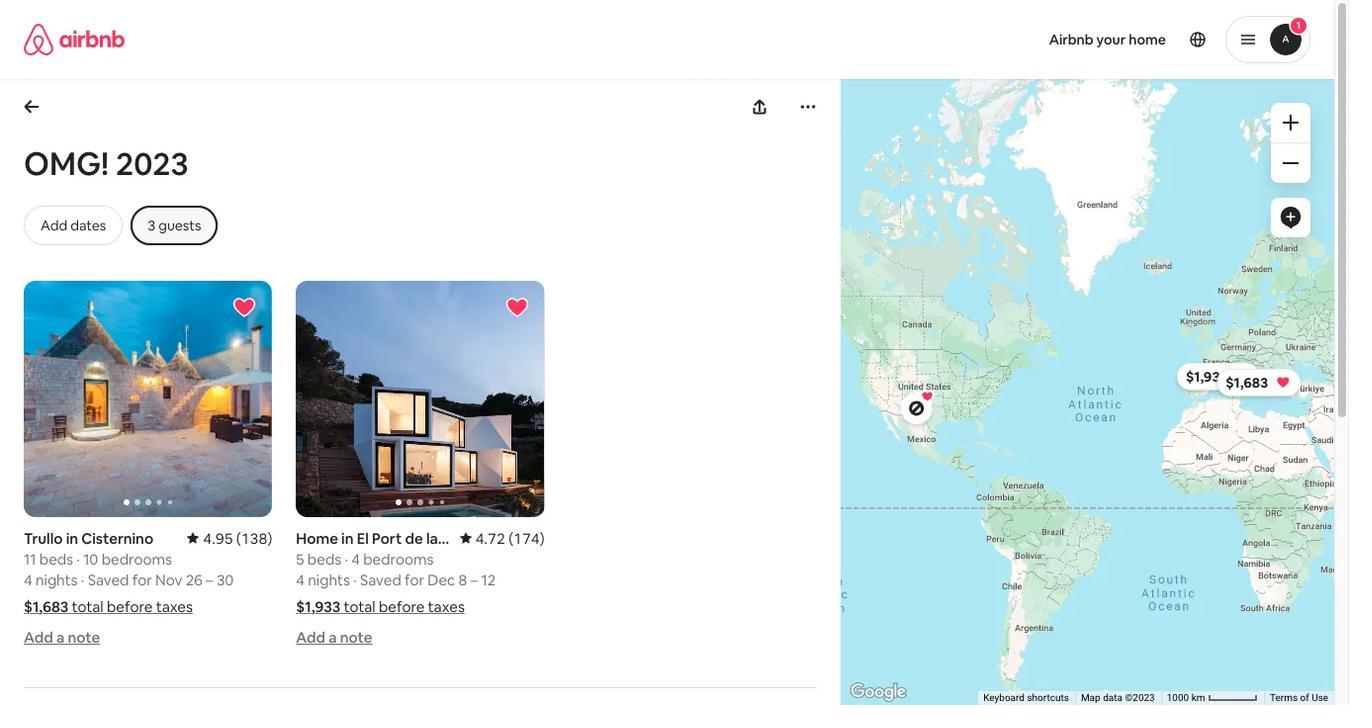 Task type: locate. For each thing, give the bounding box(es) containing it.
saved
[[88, 570, 129, 589], [360, 570, 401, 589]]

total
[[72, 597, 104, 616], [344, 597, 375, 616]]

$1,683 inside trullo in cisternino 11 beds · 10 bedrooms 4 nights · saved for nov 26 – 30 $1,683 total before taxes
[[24, 597, 69, 616]]

1000 km button
[[1161, 691, 1264, 705]]

add a note button down 10
[[24, 628, 100, 647]]

$1,683 button
[[1216, 368, 1300, 396]]

add a note button for $1,683
[[24, 628, 100, 647]]

2 taxes from the left
[[428, 597, 465, 616]]

0 vertical spatial $1,933
[[1185, 367, 1227, 385]]

2 total from the left
[[344, 597, 375, 616]]

4.95 out of 5 average rating,  138 reviews image
[[187, 529, 272, 548]]

zoom out image
[[1283, 155, 1299, 171]]

1 vertical spatial $1,933
[[296, 597, 340, 616]]

bedrooms
[[102, 550, 172, 568], [363, 550, 434, 568]]

saved left dec
[[360, 570, 401, 589]]

a down trullo in cisternino 11 beds · 10 bedrooms 4 nights · saved for nov 26 – 30 $1,683 total before taxes
[[56, 628, 65, 647]]

1000
[[1167, 692, 1189, 703]]

1 a from the left
[[56, 628, 65, 647]]

1 total from the left
[[72, 597, 104, 616]]

2 beds from the left
[[307, 550, 341, 568]]

4 inside trullo in cisternino 11 beds · 10 bedrooms 4 nights · saved for nov 26 – 30 $1,683 total before taxes
[[24, 570, 32, 589]]

8
[[458, 570, 467, 589]]

4 down the 5
[[296, 570, 305, 589]]

note down the "5 beds · 4 bedrooms 4 nights · saved for dec 8 – 12 $1,933 total before taxes"
[[340, 628, 372, 647]]

1 beds from the left
[[39, 550, 73, 568]]

0 horizontal spatial total
[[72, 597, 104, 616]]

beds right the 5
[[307, 550, 341, 568]]

km
[[1191, 692, 1205, 703]]

taxes inside trullo in cisternino 11 beds · 10 bedrooms 4 nights · saved for nov 26 – 30 $1,683 total before taxes
[[156, 597, 193, 616]]

4 right the 5
[[351, 550, 360, 568]]

2 nights from the left
[[308, 570, 350, 589]]

omg!
[[24, 143, 109, 184]]

1 vertical spatial $1,683
[[24, 597, 69, 616]]

1 horizontal spatial beds
[[307, 550, 341, 568]]

add for trullo in cisternino 11 beds · 10 bedrooms 4 nights · saved for nov 26 – 30 $1,683 total before taxes
[[24, 628, 53, 647]]

1 horizontal spatial taxes
[[428, 597, 465, 616]]

add
[[41, 217, 67, 234], [24, 628, 53, 647], [296, 628, 325, 647]]

1 add a note button from the left
[[24, 628, 100, 647]]

1 horizontal spatial bedrooms
[[363, 550, 434, 568]]

for
[[132, 570, 152, 589], [404, 570, 424, 589]]

3 guests button
[[131, 206, 218, 245]]

airbnb your home link
[[1037, 19, 1178, 60]]

1000 km
[[1167, 692, 1207, 703]]

1 horizontal spatial for
[[404, 570, 424, 589]]

1 bedrooms from the left
[[102, 550, 172, 568]]

4.72 out of 5 average rating,  174 reviews image
[[460, 529, 545, 548]]

1 horizontal spatial group
[[296, 281, 793, 517]]

0 horizontal spatial 4
[[24, 570, 32, 589]]

4
[[351, 550, 360, 568], [24, 570, 32, 589], [296, 570, 305, 589]]

2 – from the left
[[470, 570, 478, 589]]

1 saved from the left
[[88, 570, 129, 589]]

before inside trullo in cisternino 11 beds · 10 bedrooms 4 nights · saved for nov 26 – 30 $1,683 total before taxes
[[107, 597, 153, 616]]

2023
[[116, 143, 189, 184]]

2 before from the left
[[379, 597, 425, 616]]

1 – from the left
[[206, 570, 213, 589]]

$1,683 inside button
[[1225, 373, 1267, 391]]

1 horizontal spatial $1,933
[[1185, 367, 1227, 385]]

$1,683
[[1225, 373, 1267, 391], [24, 597, 69, 616]]

terms of use
[[1270, 692, 1328, 703]]

0 vertical spatial $1,683
[[1225, 373, 1267, 391]]

1 horizontal spatial saved
[[360, 570, 401, 589]]

dec
[[428, 570, 455, 589]]

1 group from the left
[[24, 281, 272, 517]]

saved inside the "5 beds · 4 bedrooms 4 nights · saved for dec 8 – 12 $1,933 total before taxes"
[[360, 570, 401, 589]]

for inside trullo in cisternino 11 beds · 10 bedrooms 4 nights · saved for nov 26 – 30 $1,683 total before taxes
[[132, 570, 152, 589]]

2 bedrooms from the left
[[363, 550, 434, 568]]

1 horizontal spatial $1,683
[[1225, 373, 1267, 391]]

2 saved from the left
[[360, 570, 401, 589]]

3
[[148, 217, 156, 234]]

2 a from the left
[[329, 628, 337, 647]]

1 horizontal spatial before
[[379, 597, 425, 616]]

add inside dropdown button
[[41, 217, 67, 234]]

1 horizontal spatial total
[[344, 597, 375, 616]]

1 taxes from the left
[[156, 597, 193, 616]]

1 horizontal spatial note
[[340, 628, 372, 647]]

0 horizontal spatial nights
[[36, 570, 78, 589]]

airbnb your home
[[1049, 31, 1166, 48]]

group for 4.95 (138)
[[24, 281, 272, 517]]

· left 10
[[76, 550, 80, 568]]

add for 5 beds · 4 bedrooms 4 nights · saved for dec 8 – 12 $1,933 total before taxes
[[296, 628, 325, 647]]

(138)
[[236, 529, 272, 548]]

cisternino
[[81, 529, 153, 548]]

0 horizontal spatial group
[[24, 281, 272, 517]]

add down the 5
[[296, 628, 325, 647]]

2 group from the left
[[296, 281, 793, 517]]

taxes down nov
[[156, 597, 193, 616]]

0 horizontal spatial add a note
[[24, 628, 100, 647]]

–
[[206, 570, 213, 589], [470, 570, 478, 589]]

add dates button
[[24, 206, 123, 245]]

·
[[76, 550, 80, 568], [345, 550, 348, 568], [81, 570, 84, 589], [353, 570, 357, 589]]

2 for from the left
[[404, 570, 424, 589]]

1 nights from the left
[[36, 570, 78, 589]]

add a note button down the "5 beds · 4 bedrooms 4 nights · saved for dec 8 – 12 $1,933 total before taxes"
[[296, 628, 372, 647]]

add a place to the map image
[[1279, 206, 1303, 229]]

10
[[83, 550, 98, 568]]

1 horizontal spatial nights
[[308, 570, 350, 589]]

beds inside trullo in cisternino 11 beds · 10 bedrooms 4 nights · saved for nov 26 – 30 $1,683 total before taxes
[[39, 550, 73, 568]]

google image
[[845, 679, 911, 705]]

saved down 10
[[88, 570, 129, 589]]

0 horizontal spatial for
[[132, 570, 152, 589]]

a down the "5 beds · 4 bedrooms 4 nights · saved for dec 8 – 12 $1,933 total before taxes"
[[329, 628, 337, 647]]

1 before from the left
[[107, 597, 153, 616]]

0 horizontal spatial –
[[206, 570, 213, 589]]

0 horizontal spatial $1,933
[[296, 597, 340, 616]]

1 note from the left
[[68, 628, 100, 647]]

total inside the "5 beds · 4 bedrooms 4 nights · saved for dec 8 – 12 $1,933 total before taxes"
[[344, 597, 375, 616]]

shortcuts
[[1027, 692, 1069, 703]]

2 add a note from the left
[[296, 628, 372, 647]]

– right 26
[[206, 570, 213, 589]]

note down 10
[[68, 628, 100, 647]]

0 horizontal spatial add a note button
[[24, 628, 100, 647]]

0 horizontal spatial a
[[56, 628, 65, 647]]

taxes
[[156, 597, 193, 616], [428, 597, 465, 616]]

add a note for $1,933
[[296, 628, 372, 647]]

add left dates at top
[[41, 217, 67, 234]]

before
[[107, 597, 153, 616], [379, 597, 425, 616]]

1 for from the left
[[132, 570, 152, 589]]

· left dec
[[353, 570, 357, 589]]

map
[[1081, 692, 1100, 703]]

dates
[[70, 217, 106, 234]]

2 note from the left
[[340, 628, 372, 647]]

1 add a note from the left
[[24, 628, 100, 647]]

bedrooms down cisternino
[[102, 550, 172, 568]]

0 horizontal spatial bedrooms
[[102, 550, 172, 568]]

beds
[[39, 550, 73, 568], [307, 550, 341, 568]]

2 add a note button from the left
[[296, 628, 372, 647]]

5
[[296, 550, 304, 568]]

for left nov
[[132, 570, 152, 589]]

bedrooms up dec
[[363, 550, 434, 568]]

0 horizontal spatial before
[[107, 597, 153, 616]]

add a note button
[[24, 628, 100, 647], [296, 628, 372, 647]]

beds down trullo in the left of the page
[[39, 550, 73, 568]]

for left dec
[[404, 570, 424, 589]]

total inside trullo in cisternino 11 beds · 10 bedrooms 4 nights · saved for nov 26 – 30 $1,683 total before taxes
[[72, 597, 104, 616]]

bedrooms inside the "5 beds · 4 bedrooms 4 nights · saved for dec 8 – 12 $1,933 total before taxes"
[[363, 550, 434, 568]]

a for $1,683
[[56, 628, 65, 647]]

1 button
[[1225, 16, 1310, 63]]

note
[[68, 628, 100, 647], [340, 628, 372, 647]]

group
[[24, 281, 272, 517], [296, 281, 793, 517]]

· right the 5
[[345, 550, 348, 568]]

$1,933 inside button
[[1185, 367, 1227, 385]]

1 horizontal spatial –
[[470, 570, 478, 589]]

4 down 11
[[24, 570, 32, 589]]

keyboard shortcuts button
[[983, 691, 1069, 705]]

0 horizontal spatial $1,683
[[24, 597, 69, 616]]

add down 11
[[24, 628, 53, 647]]

taxes down dec
[[428, 597, 465, 616]]

1 horizontal spatial add a note
[[296, 628, 372, 647]]

add a note
[[24, 628, 100, 647], [296, 628, 372, 647]]

0 horizontal spatial note
[[68, 628, 100, 647]]

– right 8
[[470, 570, 478, 589]]

guests
[[159, 217, 201, 234]]

add a note down 10
[[24, 628, 100, 647]]

add a note down the "5 beds · 4 bedrooms 4 nights · saved for dec 8 – 12 $1,933 total before taxes"
[[296, 628, 372, 647]]

0 horizontal spatial saved
[[88, 570, 129, 589]]

a
[[56, 628, 65, 647], [329, 628, 337, 647]]

nights
[[36, 570, 78, 589], [308, 570, 350, 589]]

1 horizontal spatial a
[[329, 628, 337, 647]]

home
[[1129, 31, 1166, 48]]

profile element
[[691, 0, 1310, 79]]

nights inside the "5 beds · 4 bedrooms 4 nights · saved for dec 8 – 12 $1,933 total before taxes"
[[308, 570, 350, 589]]

0 horizontal spatial taxes
[[156, 597, 193, 616]]

$1,933
[[1185, 367, 1227, 385], [296, 597, 340, 616]]

0 horizontal spatial beds
[[39, 550, 73, 568]]

26
[[186, 570, 203, 589]]

for inside the "5 beds · 4 bedrooms 4 nights · saved for dec 8 – 12 $1,933 total before taxes"
[[404, 570, 424, 589]]

3 guests
[[148, 217, 201, 234]]

terms of use link
[[1270, 692, 1328, 703]]

1 horizontal spatial add a note button
[[296, 628, 372, 647]]



Task type: describe. For each thing, give the bounding box(es) containing it.
nov
[[155, 570, 182, 589]]

1 horizontal spatial 4
[[296, 570, 305, 589]]

note for $1,933
[[340, 628, 372, 647]]

group for 4.72 (174)
[[296, 281, 793, 517]]

· down 10
[[81, 570, 84, 589]]

4.95 (138)
[[203, 529, 272, 548]]

add dates
[[41, 217, 106, 234]]

remove from wishlist: home in el port de la selva image
[[505, 296, 529, 319]]

note for $1,683
[[68, 628, 100, 647]]

remove from wishlist: trullo in cisternino image
[[233, 296, 256, 319]]

your
[[1096, 31, 1126, 48]]

bedrooms inside trullo in cisternino 11 beds · 10 bedrooms 4 nights · saved for nov 26 – 30 $1,683 total before taxes
[[102, 550, 172, 568]]

1
[[1296, 19, 1301, 32]]

11
[[24, 550, 36, 568]]

beds inside the "5 beds · 4 bedrooms 4 nights · saved for dec 8 – 12 $1,933 total before taxes"
[[307, 550, 341, 568]]

saved inside trullo in cisternino 11 beds · 10 bedrooms 4 nights · saved for nov 26 – 30 $1,683 total before taxes
[[88, 570, 129, 589]]

2 horizontal spatial 4
[[351, 550, 360, 568]]

a for $1,933
[[329, 628, 337, 647]]

nights inside trullo in cisternino 11 beds · 10 bedrooms 4 nights · saved for nov 26 – 30 $1,683 total before taxes
[[36, 570, 78, 589]]

5 beds · 4 bedrooms 4 nights · saved for dec 8 – 12 $1,933 total before taxes
[[296, 550, 496, 616]]

add a note for $1,683
[[24, 628, 100, 647]]

$1,933 button
[[1176, 362, 1260, 390]]

terms
[[1270, 692, 1298, 703]]

30
[[216, 570, 234, 589]]

in
[[66, 529, 78, 548]]

zoom in image
[[1283, 115, 1299, 131]]

use
[[1311, 692, 1328, 703]]

data
[[1103, 692, 1122, 703]]

keyboard
[[983, 692, 1024, 703]]

keyboard shortcuts
[[983, 692, 1069, 703]]

map data ©2023
[[1081, 692, 1155, 703]]

4.72 (174)
[[475, 529, 545, 548]]

google map
including 3 saved stays. region
[[703, 1, 1349, 705]]

$1,933 inside the "5 beds · 4 bedrooms 4 nights · saved for dec 8 – 12 $1,933 total before taxes"
[[296, 597, 340, 616]]

(174)
[[508, 529, 545, 548]]

4.72
[[475, 529, 505, 548]]

trullo in cisternino 11 beds · 10 bedrooms 4 nights · saved for nov 26 – 30 $1,683 total before taxes
[[24, 529, 234, 616]]

taxes inside the "5 beds · 4 bedrooms 4 nights · saved for dec 8 – 12 $1,933 total before taxes"
[[428, 597, 465, 616]]

of
[[1300, 692, 1309, 703]]

airbnb
[[1049, 31, 1093, 48]]

4.95
[[203, 529, 233, 548]]

before inside the "5 beds · 4 bedrooms 4 nights · saved for dec 8 – 12 $1,933 total before taxes"
[[379, 597, 425, 616]]

– inside the "5 beds · 4 bedrooms 4 nights · saved for dec 8 – 12 $1,933 total before taxes"
[[470, 570, 478, 589]]

trullo
[[24, 529, 63, 548]]

omg! 2023
[[24, 143, 189, 184]]

add a note button for $1,933
[[296, 628, 372, 647]]

12
[[481, 570, 496, 589]]

– inside trullo in cisternino 11 beds · 10 bedrooms 4 nights · saved for nov 26 – 30 $1,683 total before taxes
[[206, 570, 213, 589]]

©2023
[[1125, 692, 1155, 703]]



Task type: vqa. For each thing, say whether or not it's contained in the screenshot.
the middle the 10
no



